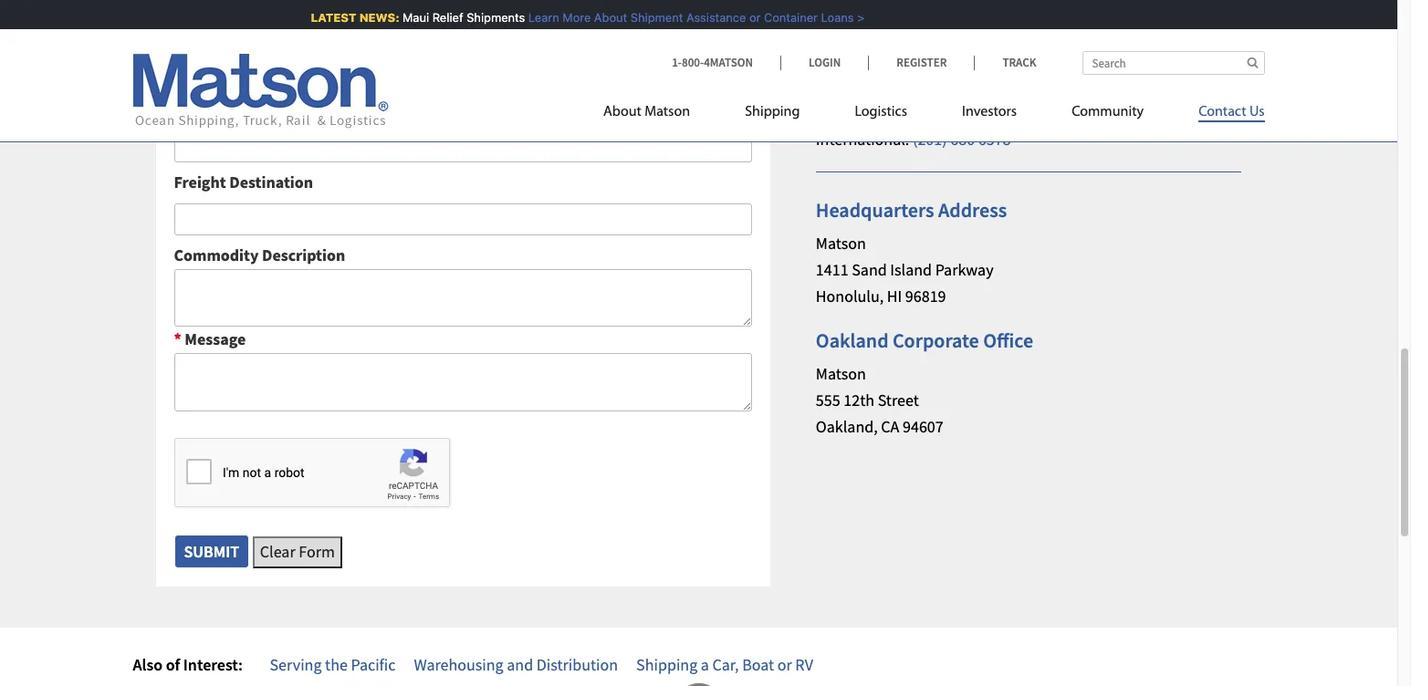 Task type: vqa. For each thing, say whether or not it's contained in the screenshot.
bottom or
yes



Task type: describe. For each thing, give the bounding box(es) containing it.
6578
[[979, 129, 1011, 150]]

message
[[185, 329, 246, 350]]

track
[[1003, 55, 1037, 70]]

(201)
[[913, 129, 947, 150]]

oakland corporate office
[[816, 328, 1034, 353]]

a
[[701, 655, 709, 676]]

4matson
[[704, 55, 753, 70]]

honolulu,
[[816, 286, 884, 307]]

6645
[[961, 103, 993, 124]]

relief
[[427, 10, 458, 25]]

of
[[166, 655, 180, 676]]

77845
[[947, 58, 988, 79]]

investors link
[[935, 96, 1045, 133]]

serving the pacific
[[270, 655, 396, 676]]

about inside top menu navigation
[[604, 105, 642, 120]]

contact
[[1199, 105, 1247, 120]]

800-
[[682, 55, 704, 70]]

matson for matson 555 12th street oakland, ca 94607
[[816, 363, 866, 384]]

1411
[[816, 259, 849, 280]]

corporate
[[893, 328, 979, 353]]

more
[[558, 10, 586, 25]]

origin
[[229, 99, 274, 120]]

logistics
[[855, 105, 908, 120]]

login link
[[781, 55, 869, 70]]

maui
[[397, 10, 424, 25]]

1-800-4matson link
[[672, 55, 781, 70]]

matson 555 12th street oakland, ca 94607
[[816, 363, 944, 437]]

us
[[1250, 105, 1265, 120]]

freight for freight origin
[[174, 99, 226, 120]]

latest news: maui relief shipments learn more about shipment assistance or container loans >
[[306, 10, 860, 25]]

94607
[[903, 416, 944, 437]]

(800)
[[893, 103, 928, 124]]

warehousing and distribution
[[414, 655, 618, 676]]

latest
[[306, 10, 351, 25]]

email
[[174, 27, 215, 48]]

headquarters
[[816, 197, 935, 223]]

matson for matson 1411 sand island parkway honolulu, hi 96819
[[816, 233, 866, 254]]

college
[[816, 58, 867, 79]]

serving the pacific link
[[270, 655, 396, 676]]

Search search field
[[1082, 51, 1265, 75]]

search image
[[1248, 57, 1259, 68]]

1-800-4matson
[[672, 55, 753, 70]]

0 vertical spatial or
[[744, 10, 756, 25]]

210
[[981, 32, 1006, 53]]

freight origin
[[174, 99, 274, 120]]

shipments
[[461, 10, 520, 25]]

community link
[[1045, 96, 1172, 133]]

(800) 522-6645 link
[[893, 103, 993, 124]]

in
[[816, 103, 829, 124]]

* message
[[174, 329, 246, 350]]

learn
[[523, 10, 554, 25]]

interest:
[[183, 655, 243, 676]]

track link
[[975, 55, 1037, 70]]

news:
[[354, 10, 394, 25]]

pacific
[[351, 655, 396, 676]]

contact us link
[[1172, 96, 1265, 133]]

*
[[174, 329, 181, 350]]

u.s.:
[[859, 103, 890, 124]]

street
[[878, 390, 919, 411]]

blue matson logo with ocean, shipping, truck, rail and logistics written beneath it. image
[[133, 54, 389, 129]]

register link
[[869, 55, 975, 70]]

investors
[[962, 105, 1017, 120]]

parkway
[[936, 259, 994, 280]]

ca
[[881, 416, 900, 437]]

distribution
[[537, 655, 618, 676]]

also of interest:
[[133, 655, 243, 676]]

contact us
[[1199, 105, 1265, 120]]

logistics link
[[828, 96, 935, 133]]

login
[[809, 55, 841, 70]]



Task type: locate. For each thing, give the bounding box(es) containing it.
211
[[816, 32, 841, 53]]

commodity
[[174, 245, 259, 266]]

office
[[983, 328, 1034, 353]]

None button
[[174, 535, 249, 569]]

shipping up backtop image
[[636, 655, 698, 676]]

container
[[759, 10, 813, 25]]

the for in
[[833, 103, 855, 124]]

register
[[897, 55, 947, 70]]

oakland
[[816, 328, 889, 353]]

loans
[[816, 10, 849, 25]]

2 freight from the top
[[174, 172, 226, 193]]

1 vertical spatial or
[[778, 655, 792, 676]]

destination
[[229, 172, 313, 193]]

shipping for shipping a car, boat or rv
[[636, 655, 698, 676]]

680
[[951, 129, 975, 150]]

matson inside top menu navigation
[[645, 105, 690, 120]]

1 vertical spatial shipping
[[636, 655, 698, 676]]

1 horizontal spatial the
[[833, 103, 855, 124]]

freight left origin
[[174, 99, 226, 120]]

1 vertical spatial about
[[604, 105, 642, 120]]

address
[[939, 197, 1007, 223]]

computershare 211 quality circle, suite 210 college station, tx 77845
[[816, 5, 1006, 79]]

shipping inside top menu navigation
[[745, 105, 800, 120]]

or left container in the top of the page
[[744, 10, 756, 25]]

learn more about shipment assistance or container loans > link
[[523, 10, 860, 25]]

None text field
[[174, 204, 752, 235], [174, 269, 752, 327], [174, 204, 752, 235], [174, 269, 752, 327]]

serving
[[270, 655, 322, 676]]

freight left destination
[[174, 172, 226, 193]]

1 vertical spatial freight
[[174, 172, 226, 193]]

matson up 1411
[[816, 233, 866, 254]]

96819
[[906, 286, 946, 307]]

shipping for shipping
[[745, 105, 800, 120]]

matson inside matson 1411 sand island parkway honolulu, hi 96819
[[816, 233, 866, 254]]

>
[[852, 10, 860, 25]]

community
[[1072, 105, 1144, 120]]

the for serving
[[325, 655, 348, 676]]

tx
[[927, 58, 944, 79]]

shipping link
[[718, 96, 828, 133]]

or left rv on the right
[[778, 655, 792, 676]]

island
[[891, 259, 932, 280]]

1 vertical spatial matson
[[816, 233, 866, 254]]

None text field
[[174, 0, 752, 17], [174, 131, 752, 163], [174, 353, 752, 412], [174, 0, 752, 17], [174, 131, 752, 163], [174, 353, 752, 412]]

also
[[133, 655, 163, 676]]

1 freight from the top
[[174, 99, 226, 120]]

shipping a car, boat or rv link
[[636, 655, 814, 676]]

station,
[[870, 58, 924, 79]]

shipping left in
[[745, 105, 800, 120]]

quality
[[844, 32, 894, 53]]

computershare
[[816, 5, 923, 26]]

about matson link
[[604, 96, 718, 133]]

top menu navigation
[[604, 96, 1265, 133]]

522-
[[931, 103, 961, 124]]

matson 1411 sand island parkway honolulu, hi 96819
[[816, 233, 994, 307]]

None reset field
[[253, 537, 342, 569]]

0 horizontal spatial or
[[744, 10, 756, 25]]

1 vertical spatial the
[[325, 655, 348, 676]]

freight destination
[[174, 172, 313, 193]]

hi
[[887, 286, 902, 307]]

12th
[[844, 390, 875, 411]]

Commodity Description text field
[[174, 58, 752, 90]]

the inside in the u.s.: (800) 522-6645 international: (201) 680 6578
[[833, 103, 855, 124]]

shipping a car, boat or rv
[[636, 655, 814, 676]]

the left pacific
[[325, 655, 348, 676]]

oakland,
[[816, 416, 878, 437]]

car,
[[713, 655, 739, 676]]

0 vertical spatial shipping
[[745, 105, 800, 120]]

2 vertical spatial matson
[[816, 363, 866, 384]]

(201) 680 6578 link
[[913, 129, 1011, 150]]

commodity description
[[174, 245, 345, 266]]

or
[[744, 10, 756, 25], [778, 655, 792, 676]]

sand
[[852, 259, 887, 280]]

freight for freight destination
[[174, 172, 226, 193]]

shipment
[[625, 10, 678, 25]]

international:
[[816, 129, 910, 150]]

1 horizontal spatial shipping
[[745, 105, 800, 120]]

0 vertical spatial about
[[589, 10, 622, 25]]

boat
[[742, 655, 774, 676]]

matson up "555"
[[816, 363, 866, 384]]

matson down 1-
[[645, 105, 690, 120]]

0 horizontal spatial the
[[325, 655, 348, 676]]

headquarters address
[[816, 197, 1007, 223]]

0 vertical spatial the
[[833, 103, 855, 124]]

0 vertical spatial freight
[[174, 99, 226, 120]]

assistance
[[681, 10, 741, 25]]

shipping
[[745, 105, 800, 120], [636, 655, 698, 676]]

the right in
[[833, 103, 855, 124]]

matson inside matson 555 12th street oakland, ca 94607
[[816, 363, 866, 384]]

circle,
[[897, 32, 940, 53]]

and
[[507, 655, 533, 676]]

about
[[589, 10, 622, 25], [604, 105, 642, 120]]

warehousing
[[414, 655, 504, 676]]

freight
[[174, 99, 226, 120], [174, 172, 226, 193]]

suite
[[943, 32, 978, 53]]

0 horizontal spatial shipping
[[636, 655, 698, 676]]

about matson
[[604, 105, 690, 120]]

1 horizontal spatial or
[[778, 655, 792, 676]]

555
[[816, 390, 841, 411]]

0 vertical spatial matson
[[645, 105, 690, 120]]

None search field
[[1082, 51, 1265, 75]]

description
[[262, 245, 345, 266]]

backtop image
[[676, 684, 722, 687]]

1-
[[672, 55, 682, 70]]



